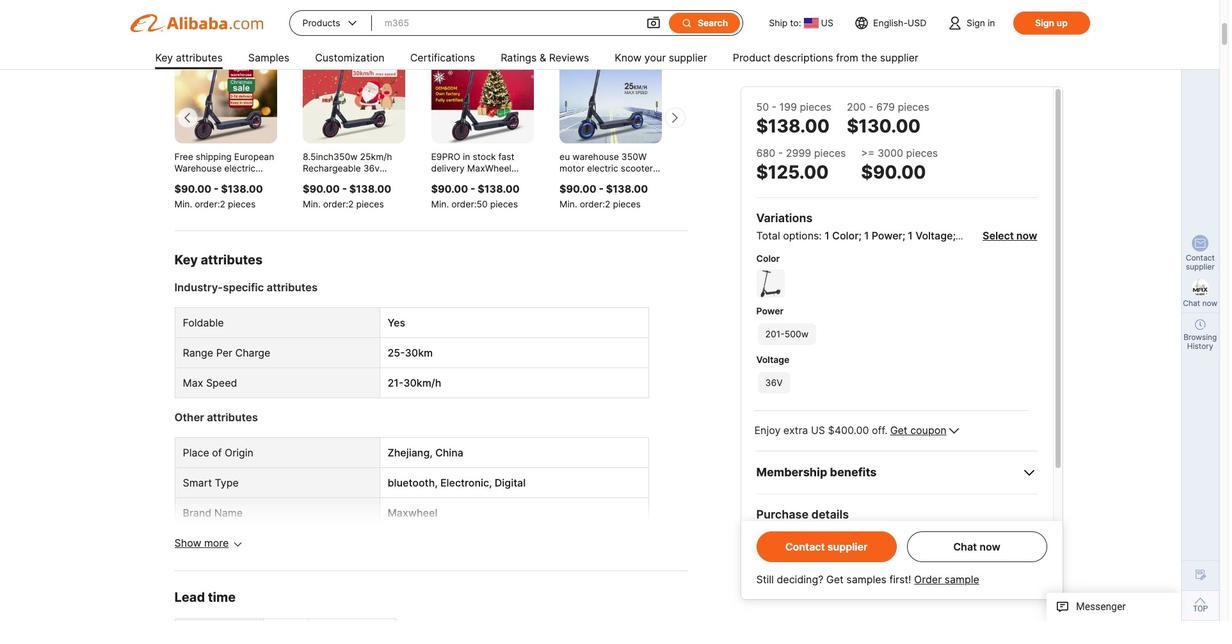 Task type: locate. For each thing, give the bounding box(es) containing it.
3 order from the left
[[452, 199, 474, 210]]

0 horizontal spatial now
[[980, 540, 1001, 553]]

attributes up specific
[[201, 253, 263, 268]]

list containing $90.00 - $138.00
[[174, 41, 816, 210]]


[[345, 17, 359, 29]]

arrow down image
[[949, 424, 959, 438]]

attributes up arrow left image
[[176, 51, 223, 64]]

key attributes up arrow left image
[[155, 51, 223, 64]]

201-
[[765, 328, 785, 339]]

products
[[303, 17, 340, 28]]

enjoy up the deciding?
[[774, 559, 797, 570]]

1 vertical spatial chat now
[[953, 540, 1001, 553]]

2 horizontal spatial now
[[1203, 298, 1218, 308]]

other recommendations for your business
[[174, 11, 439, 27]]

;
[[859, 229, 862, 242], [903, 229, 905, 242], [953, 229, 956, 242]]

0 vertical spatial electric
[[688, 151, 719, 162]]

2 horizontal spatial 50
[[756, 101, 769, 113]]

0 horizontal spatial chat now
[[953, 540, 1001, 553]]

:
[[217, 199, 220, 210], [346, 199, 348, 210], [474, 199, 477, 210], [603, 199, 605, 210]]

details
[[812, 507, 849, 521], [939, 547, 967, 558]]

0 vertical spatial details
[[812, 507, 849, 521]]

know
[[615, 51, 642, 64]]

pieces inside the $90.00 - $138.00 min. order : 50 pieces
[[490, 199, 518, 210]]

get right off. at right
[[890, 424, 908, 437]]

purchase
[[756, 507, 809, 521]]

2 sign from the left
[[1035, 17, 1055, 28]]

color
[[832, 229, 859, 242], [756, 253, 780, 264]]

your right know
[[645, 51, 666, 64]]

details up with
[[812, 507, 849, 521]]

- inside the $90.00 - $138.00 50 pieces
[[727, 183, 732, 196]]

select
[[983, 229, 1014, 242]]

key
[[155, 51, 173, 64], [174, 253, 198, 268]]

2 vertical spatial now
[[980, 540, 1001, 553]]

1 vertical spatial details
[[939, 547, 967, 558]]

1 vertical spatial your
[[645, 51, 666, 64]]

electric up the finance
[[688, 151, 719, 162]]

0 vertical spatial get
[[890, 424, 908, 437]]

order
[[914, 573, 942, 586]]

china
[[435, 446, 464, 459]]

0 horizontal spatial ;
[[859, 229, 862, 242]]

supplier inside "contact supplier"
[[1186, 262, 1215, 271]]

membership benefits
[[756, 465, 877, 479]]

2 horizontal spatial ;
[[953, 229, 956, 242]]

1 horizontal spatial contact supplier
[[1186, 253, 1215, 271]]

0 horizontal spatial contact supplier
[[785, 540, 868, 553]]

50 inside the $90.00 - $138.00 50 pieces
[[733, 199, 744, 210]]

0 vertical spatial now
[[1017, 229, 1038, 242]]

list
[[174, 41, 816, 210]]

1 horizontal spatial time
[[816, 559, 835, 570]]

1 horizontal spatial ;
[[903, 229, 905, 242]]

electronic,
[[440, 477, 492, 489]]

$90.00 - $138.00 50 pieces
[[688, 183, 776, 210]]

type
[[215, 477, 239, 489]]

contact supplier button
[[756, 531, 897, 562]]

4 order from the left
[[580, 199, 603, 210]]

0 horizontal spatial smart
[[183, 477, 212, 489]]

zhejiang,
[[388, 446, 433, 459]]

app
[[751, 174, 768, 185]]

get down dispatch
[[826, 573, 844, 586]]

us
[[821, 17, 833, 28], [811, 424, 825, 437]]

min.
[[174, 199, 192, 210], [303, 199, 321, 210], [431, 199, 449, 210], [560, 199, 577, 210]]

smart left the type
[[183, 477, 212, 489]]

1 horizontal spatial get
[[890, 424, 908, 437]]

descriptions
[[774, 51, 833, 64]]

0 vertical spatial voltage
[[916, 229, 953, 242]]

0 horizontal spatial chat
[[953, 540, 977, 553]]

2 order from the left
[[323, 199, 346, 210]]

1 vertical spatial smart
[[183, 477, 212, 489]]

0 horizontal spatial details
[[812, 507, 849, 521]]

color right options:
[[832, 229, 859, 242]]

details up order sample link
[[939, 547, 967, 558]]

other up key attributes link
[[174, 11, 210, 27]]

voltage up the "36v"
[[756, 354, 790, 365]]

1 horizontal spatial chat
[[1183, 298, 1200, 308]]

- inside '200 - 679 pieces $130.00'
[[869, 101, 874, 113]]

0 horizontal spatial voltage
[[756, 354, 790, 365]]

21-
[[388, 377, 403, 390]]


[[646, 15, 661, 31]]

business
[[382, 11, 439, 27]]

pieces inside '200 - 679 pieces $130.00'
[[898, 101, 930, 113]]

smart type
[[183, 477, 239, 489]]

pieces inside the $90.00 - $138.00 50 pieces
[[747, 199, 775, 210]]

to:
[[790, 17, 801, 28]]

electric down outlet
[[716, 186, 747, 197]]

time right lead
[[208, 590, 236, 605]]

0 horizontal spatial 50
[[477, 199, 488, 210]]

1 vertical spatial contact supplier
[[785, 540, 868, 553]]

voltage
[[916, 229, 953, 242], [756, 354, 790, 365]]

1 vertical spatial chat
[[953, 540, 977, 553]]

0 vertical spatial time
[[816, 559, 835, 570]]

chat up browsing
[[1183, 298, 1200, 308]]

number
[[216, 537, 254, 550]]

$138.00 inside the $90.00 - $138.00 min. order : 50 pieces
[[478, 183, 520, 196]]

1 other from the top
[[174, 11, 210, 27]]

chat now
[[1183, 298, 1218, 308], [953, 540, 1001, 553]]

1 horizontal spatial 50
[[733, 199, 744, 210]]

pieces
[[800, 101, 832, 113], [898, 101, 930, 113], [814, 147, 846, 159], [906, 147, 938, 159], [228, 199, 256, 210], [356, 199, 384, 210], [490, 199, 518, 210], [613, 199, 641, 210], [747, 199, 775, 210]]

1 vertical spatial voltage
[[756, 354, 790, 365]]

color down total on the right top
[[756, 253, 780, 264]]

certifications link
[[410, 46, 475, 72]]

0 vertical spatial chat
[[1183, 298, 1200, 308]]

$90.00 inside the $90.00 - $138.00 min. order : 50 pieces
[[431, 183, 468, 196]]

1 vertical spatial time
[[208, 590, 236, 605]]

1 horizontal spatial chat now
[[1183, 298, 1218, 308]]

0 horizontal spatial $90.00 - $138.00 min. order : 2 pieces
[[174, 183, 263, 210]]

your
[[351, 11, 379, 27], [645, 51, 666, 64]]

your right 'for'
[[351, 11, 379, 27]]

us right to:
[[821, 17, 833, 28]]

now
[[1017, 229, 1038, 242], [1203, 298, 1218, 308], [980, 540, 1001, 553]]

product
[[733, 51, 771, 64]]

2999
[[786, 147, 811, 159]]

1 horizontal spatial $90.00 - $138.00 min. order : 2 pieces
[[303, 183, 391, 210]]

smart down the factory
[[688, 186, 713, 197]]

enjoy extra us $400.00 off. get coupon
[[755, 424, 947, 437]]

0 horizontal spatial color
[[756, 253, 780, 264]]

origin
[[225, 446, 253, 459]]

membership
[[756, 465, 827, 479]]

1 horizontal spatial voltage
[[916, 229, 953, 242]]

0 vertical spatial key
[[155, 51, 173, 64]]

1 min. from the left
[[174, 199, 192, 210]]

sign for sign in
[[967, 17, 985, 28]]

ship to:
[[769, 17, 801, 28]]

680
[[756, 147, 776, 159]]

zhejiang, china
[[388, 446, 464, 459]]

0 horizontal spatial your
[[351, 11, 379, 27]]

0 vertical spatial your
[[351, 11, 379, 27]]

1 vertical spatial enjoy
[[774, 559, 797, 570]]

total options: 1 color ; 1 power ; 1 voltage ; 1 tire size .
[[756, 229, 1011, 242]]

supplier inside button
[[828, 540, 868, 553]]

0 vertical spatial contact supplier
[[1186, 253, 1215, 271]]

sign left 'in'
[[967, 17, 985, 28]]

1 vertical spatial key attributes
[[174, 253, 263, 268]]

customization
[[315, 51, 385, 64]]

foldable
[[183, 317, 224, 329]]

min. inside the $90.00 - $138.00 min. order : 50 pieces
[[431, 199, 449, 210]]

factory
[[688, 174, 720, 185]]

range per charge
[[183, 347, 270, 359]]

us right extra
[[811, 424, 825, 437]]

2 horizontal spatial 2
[[605, 199, 610, 210]]

1 horizontal spatial smart
[[688, 186, 713, 197]]

1 horizontal spatial sign
[[1035, 17, 1055, 28]]

enjoy inside the contact supplier to negotiate shipping details enjoy on-time dispatch guarantee
[[774, 559, 797, 570]]

options:
[[783, 229, 822, 242]]

voltage left tire
[[916, 229, 953, 242]]

1 vertical spatial other
[[174, 411, 204, 424]]

model
[[183, 537, 213, 550]]

500w
[[785, 328, 809, 339]]

1 vertical spatial key
[[174, 253, 198, 268]]

0 horizontal spatial sign
[[967, 17, 985, 28]]

place of origin
[[183, 446, 253, 459]]

know your supplier
[[615, 51, 707, 64]]

0 horizontal spatial power
[[756, 305, 784, 316]]

time up the deciding?
[[816, 559, 835, 570]]

2 other from the top
[[174, 411, 204, 424]]

1 horizontal spatial now
[[1017, 229, 1038, 242]]

1 sign from the left
[[967, 17, 985, 28]]

arrow right image
[[670, 111, 681, 125]]

enjoy left extra
[[755, 424, 781, 437]]

0 horizontal spatial key
[[155, 51, 173, 64]]

1 horizontal spatial power
[[872, 229, 903, 242]]

get
[[890, 424, 908, 437], [826, 573, 844, 586]]

1 ; from the left
[[859, 229, 862, 242]]

199
[[780, 101, 797, 113]]

25-30km
[[388, 347, 433, 359]]

>= 3000 pieces $90.00
[[861, 147, 938, 183]]

21-30km/h
[[388, 377, 441, 390]]

&
[[540, 51, 546, 64]]

3 : from the left
[[474, 199, 477, 210]]

1 horizontal spatial 2
[[348, 199, 354, 210]]

key attributes up industry-
[[174, 253, 263, 268]]

$130.00
[[847, 115, 921, 137]]

$138.00 inside 50 - 199 pieces $138.00
[[756, 115, 830, 137]]

sign left up
[[1035, 17, 1055, 28]]

key attributes link
[[155, 46, 223, 72]]

1 horizontal spatial your
[[645, 51, 666, 64]]

1 horizontal spatial details
[[939, 547, 967, 558]]

sign for sign up
[[1035, 17, 1055, 28]]

chat now up sample at the right bottom of page
[[953, 540, 1001, 553]]

other down 'max' at the left of the page
[[174, 411, 204, 424]]

0 horizontal spatial 2
[[220, 199, 225, 210]]

arrow left image
[[182, 111, 192, 125]]

3 min. from the left
[[431, 199, 449, 210]]

time inside the contact supplier to negotiate shipping details enjoy on-time dispatch guarantee
[[816, 559, 835, 570]]

chat up sample at the right bottom of page
[[953, 540, 977, 553]]

$90.00
[[861, 161, 926, 183], [174, 183, 212, 196], [303, 183, 340, 196], [431, 183, 468, 196], [560, 183, 597, 196], [688, 183, 725, 196]]

0 vertical spatial smart
[[688, 186, 713, 197]]

2 horizontal spatial $90.00 - $138.00 min. order : 2 pieces
[[560, 183, 648, 210]]

1 vertical spatial get
[[826, 573, 844, 586]]

your inside know your supplier link
[[645, 51, 666, 64]]

contact
[[1186, 253, 1215, 262], [785, 540, 825, 553], [774, 547, 808, 558]]

1 vertical spatial now
[[1203, 298, 1218, 308]]

chat now up browsing
[[1183, 298, 1218, 308]]

3 1 from the left
[[908, 229, 913, 242]]

0 vertical spatial other
[[174, 11, 210, 27]]

now inside button
[[980, 540, 1001, 553]]

1 horizontal spatial color
[[832, 229, 859, 242]]

1 vertical spatial power
[[756, 305, 784, 316]]

other for other recommendations for your business
[[174, 11, 210, 27]]

size
[[988, 229, 1008, 242]]

recommendations
[[213, 11, 327, 27]]

bluetooth,
[[388, 477, 438, 489]]

lead time
[[174, 590, 236, 605]]

36v link
[[756, 371, 792, 395]]

4 min. from the left
[[560, 199, 577, 210]]

$90.00 - $138.00 min. order : 50 pieces
[[431, 183, 520, 210]]

1 $90.00 - $138.00 min. order : 2 pieces from the left
[[174, 183, 263, 210]]

total
[[756, 229, 780, 242]]

sign
[[967, 17, 985, 28], [1035, 17, 1055, 28]]

1 vertical spatial electric
[[716, 186, 747, 197]]

contact inside the contact supplier to negotiate shipping details enjoy on-time dispatch guarantee
[[774, 547, 808, 558]]

off.
[[872, 424, 888, 437]]



Task type: describe. For each thing, give the bounding box(es) containing it.
max speed
[[183, 377, 237, 390]]

attributes right specific
[[267, 281, 318, 294]]

2 min. from the left
[[303, 199, 321, 210]]

select now link
[[983, 229, 1038, 242]]

0 vertical spatial power
[[872, 229, 903, 242]]

purchase details
[[756, 507, 849, 521]]

brand
[[183, 507, 211, 519]]

 search
[[681, 17, 728, 29]]

industry-
[[174, 281, 223, 294]]


[[681, 17, 693, 29]]

2 $90.00 - $138.00 min. order : 2 pieces from the left
[[303, 183, 391, 210]]

50 - 199 pieces $138.00
[[756, 101, 832, 137]]

0 vertical spatial enjoy
[[755, 424, 781, 437]]

samples
[[248, 51, 289, 64]]

4 : from the left
[[603, 199, 605, 210]]

yes
[[388, 317, 405, 329]]

4 1 from the left
[[958, 229, 963, 242]]

charge
[[235, 347, 270, 359]]

1 : from the left
[[217, 199, 220, 210]]

1 order from the left
[[195, 199, 217, 210]]

.
[[1008, 229, 1011, 242]]

pieces inside 50 - 199 pieces $138.00
[[800, 101, 832, 113]]

finance
[[688, 163, 719, 174]]

english-
[[873, 17, 908, 28]]

25-
[[388, 347, 405, 359]]

2 1 from the left
[[864, 229, 869, 242]]

outlet
[[723, 174, 749, 185]]

m365 text field
[[385, 12, 633, 35]]

search
[[698, 17, 728, 28]]

adults
[[758, 151, 784, 162]]

protection
[[756, 525, 800, 536]]

digital
[[495, 477, 526, 489]]

contact supplier inside button
[[785, 540, 868, 553]]

attributes up origin
[[207, 411, 258, 424]]

$90.00 inside the $90.00 - $138.00 50 pieces
[[688, 183, 725, 196]]

per
[[216, 347, 232, 359]]

- inside the $90.00 - $138.00 min. order : 50 pieces
[[471, 183, 475, 196]]

0 vertical spatial us
[[821, 17, 833, 28]]

tire
[[966, 229, 985, 242]]

with
[[803, 525, 821, 536]]

3 2 from the left
[[605, 199, 610, 210]]

variations
[[756, 211, 813, 225]]

0 vertical spatial chat now
[[1183, 298, 1218, 308]]

1 vertical spatial color
[[756, 253, 780, 264]]

product descriptions from the supplier
[[733, 51, 919, 64]]

679
[[877, 101, 895, 113]]

>=
[[861, 147, 875, 159]]

history
[[1187, 341, 1214, 351]]

reviews
[[549, 51, 589, 64]]

model number
[[183, 537, 254, 550]]

samples link
[[248, 46, 289, 72]]

30km
[[405, 347, 433, 359]]

sample
[[945, 573, 979, 586]]

samples
[[847, 573, 887, 586]]

scooter
[[755, 163, 788, 174]]

product descriptions from the supplier link
[[733, 46, 919, 72]]

: inside the $90.00 - $138.00 min. order : 50 pieces
[[474, 199, 477, 210]]

chat now button
[[907, 531, 1047, 562]]

- inside the 680 - 2999 pieces $125.00
[[778, 147, 783, 159]]

attributes inside key attributes link
[[176, 51, 223, 64]]

other for other attributes
[[174, 411, 204, 424]]

the
[[861, 51, 877, 64]]

1 vertical spatial us
[[811, 424, 825, 437]]

for
[[330, 11, 348, 27]]

electric
[[722, 163, 753, 174]]

0 vertical spatial key attributes
[[155, 51, 223, 64]]

browsing
[[1184, 332, 1217, 342]]

0 horizontal spatial get
[[826, 573, 844, 586]]

ratings
[[501, 51, 537, 64]]

benefits
[[830, 465, 877, 479]]

in
[[988, 17, 995, 28]]

3 $90.00 - $138.00 min. order : 2 pieces from the left
[[560, 183, 648, 210]]

up
[[1057, 17, 1068, 28]]

show
[[174, 537, 201, 550]]

0 horizontal spatial time
[[208, 590, 236, 605]]

$90.00 inside ">= 3000 pieces $90.00"
[[861, 161, 926, 183]]

- inside 50 - 199 pieces $138.00
[[772, 101, 777, 113]]

1 1 from the left
[[825, 229, 830, 242]]

lead
[[174, 590, 205, 605]]

1 horizontal spatial key
[[174, 253, 198, 268]]

bluetooth, electronic, digital
[[388, 477, 526, 489]]

arrow down image
[[234, 539, 242, 550]]

chat now inside button
[[953, 540, 1001, 553]]

30km/h
[[403, 377, 441, 390]]

place
[[183, 446, 209, 459]]

speed
[[206, 377, 237, 390]]

other attributes
[[174, 411, 258, 424]]

to
[[847, 547, 855, 558]]

industry-specific attributes
[[174, 281, 318, 294]]

1 2 from the left
[[220, 199, 225, 210]]

smart inside electric scooter adults finance electric scooter factory outlet app smart electric scooters
[[688, 186, 713, 197]]

max
[[183, 377, 203, 390]]

know your supplier link
[[615, 46, 707, 72]]

pieces inside ">= 3000 pieces $90.00"
[[906, 147, 938, 159]]

2 ; from the left
[[903, 229, 905, 242]]

supplier inside the contact supplier to negotiate shipping details enjoy on-time dispatch guarantee
[[811, 547, 844, 558]]

2 2 from the left
[[348, 199, 354, 210]]

50 inside 50 - 199 pieces $138.00
[[756, 101, 769, 113]]

200
[[847, 101, 866, 113]]

dispatch
[[838, 559, 876, 570]]

from
[[836, 51, 859, 64]]

specific
[[223, 281, 264, 294]]

3 ; from the left
[[953, 229, 956, 242]]

50 inside the $90.00 - $138.00 min. order : 50 pieces
[[477, 199, 488, 210]]

680 - 2999 pieces $125.00
[[756, 147, 846, 183]]

details inside the contact supplier to negotiate shipping details enjoy on-time dispatch guarantee
[[939, 547, 967, 558]]

select now
[[983, 229, 1038, 242]]

get coupon link
[[890, 424, 947, 438]]

shipping
[[900, 547, 936, 558]]

more
[[204, 537, 229, 550]]

$125.00
[[756, 161, 829, 183]]

extra
[[784, 424, 808, 437]]

$138.00 inside the $90.00 - $138.00 50 pieces
[[735, 183, 776, 196]]

0 vertical spatial color
[[832, 229, 859, 242]]

show more
[[174, 537, 229, 550]]

negotiate
[[858, 547, 898, 558]]

contact inside button
[[785, 540, 825, 553]]

chat inside button
[[953, 540, 977, 553]]

browsing history
[[1184, 332, 1217, 351]]

201-500w link
[[756, 322, 818, 346]]

range
[[183, 347, 213, 359]]

guarantee
[[878, 559, 924, 570]]

···
[[930, 586, 935, 595]]

2 : from the left
[[346, 199, 348, 210]]

order inside the $90.00 - $138.00 min. order : 50 pieces
[[452, 199, 474, 210]]

of
[[212, 446, 222, 459]]

usd
[[908, 17, 927, 28]]

certifications
[[410, 51, 475, 64]]

201-500w
[[765, 328, 809, 339]]

pieces inside the 680 - 2999 pieces $125.00
[[814, 147, 846, 159]]



Task type: vqa. For each thing, say whether or not it's contained in the screenshot.
details
yes



